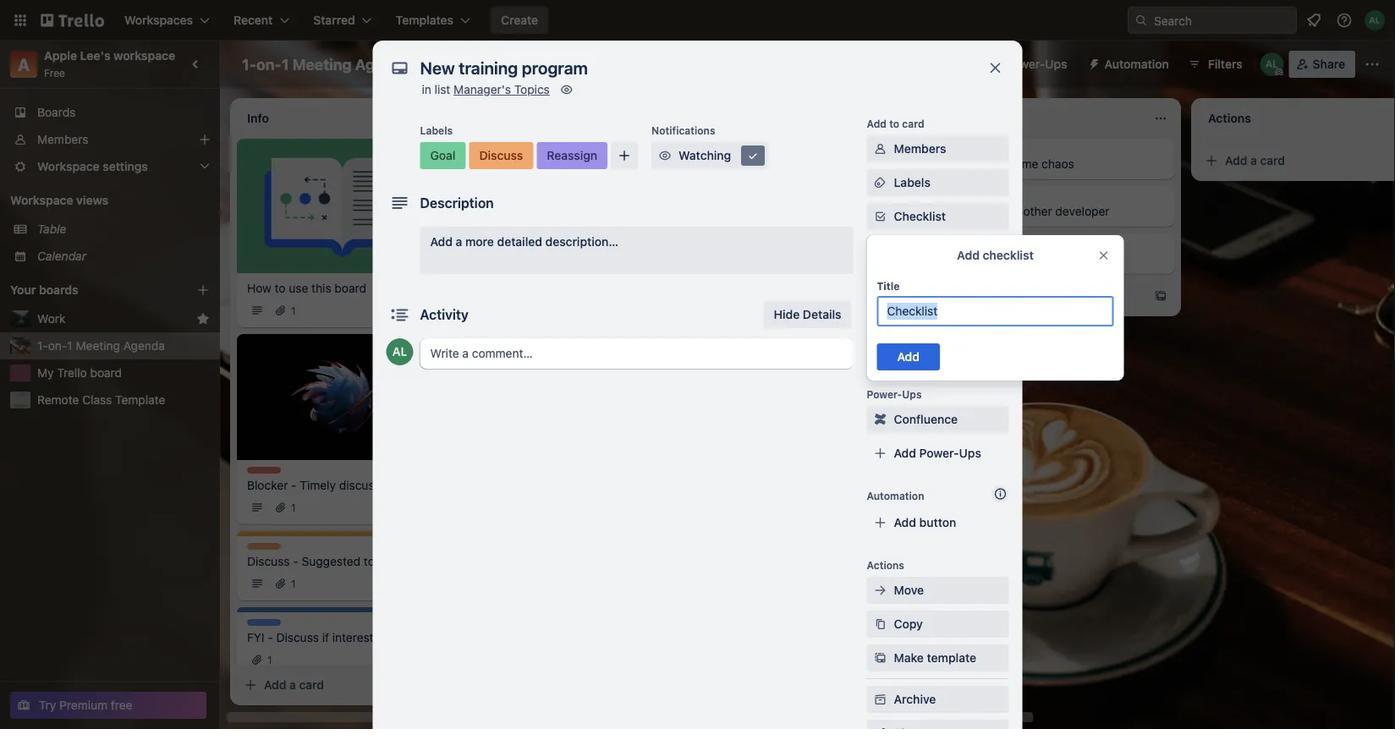 Task type: describe. For each thing, give the bounding box(es) containing it.
ups inside button
[[1046, 57, 1068, 71]]

create
[[501, 13, 538, 27]]

back to home image
[[41, 7, 104, 34]]

on- inside 1-on-1 meeting agenda text box
[[256, 55, 282, 73]]

2 fyi from the top
[[247, 631, 264, 645]]

how to use this board link
[[247, 280, 437, 297]]

if
[[322, 631, 329, 645]]

discuss inside 'element'
[[480, 149, 523, 163]]

apple lee's workspace link
[[44, 49, 175, 63]]

2 vertical spatial ups
[[959, 446, 982, 460]]

chaos
[[1042, 157, 1075, 171]]

discuss inside discuss i've drafted my goals for the next few months. any feedback?
[[488, 211, 526, 223]]

1 vertical spatial meeting
[[76, 339, 120, 353]]

search image
[[1135, 14, 1149, 27]]

color: blue, title: "fyi" element
[[247, 620, 281, 632]]

0 vertical spatial labels
[[420, 124, 453, 136]]

discuss inside fyi fyi - discuss if interested (#6)
[[276, 631, 319, 645]]

share button
[[1290, 51, 1356, 78]]

best
[[968, 252, 993, 266]]

template
[[115, 393, 165, 407]]

discuss can you please give feedback on the report?
[[728, 218, 908, 259]]

remote class template
[[37, 393, 165, 407]]

drafted
[[510, 221, 550, 235]]

to for use
[[275, 281, 286, 295]]

add to card
[[867, 118, 925, 129]]

goal left training
[[728, 146, 750, 158]]

goals
[[573, 221, 602, 235]]

sm image for labels
[[872, 174, 889, 191]]

blog
[[1044, 252, 1068, 266]]

sm image for members
[[872, 141, 889, 157]]

Board name text field
[[234, 51, 420, 78]]

more
[[466, 235, 494, 249]]

make template
[[894, 651, 977, 665]]

meeting inside text box
[[293, 55, 352, 73]]

(#3)
[[394, 555, 418, 569]]

- for blocker
[[291, 479, 297, 493]]

color: orange, title: "discuss" element for can you please give feedback on the report?
[[728, 217, 766, 229]]

i've drafted my goals for the next few months. any feedback? link
[[488, 220, 684, 254]]

checklist
[[983, 248, 1034, 262]]

mentor another developer link
[[968, 203, 1165, 220]]

sm image inside watching button
[[745, 147, 762, 164]]

Title text field
[[877, 296, 1114, 327]]

goal inside goal mentor another developer
[[968, 194, 991, 206]]

filters button
[[1183, 51, 1248, 78]]

give
[[815, 228, 837, 242]]

detailed
[[497, 235, 543, 249]]

boards link
[[0, 99, 220, 126]]

program
[[800, 157, 846, 171]]

work link
[[37, 311, 190, 328]]

your boards
[[10, 283, 78, 297]]

starred icon image
[[196, 312, 210, 326]]

feedback?
[[582, 238, 638, 252]]

copy link
[[867, 611, 1009, 638]]

dates
[[894, 243, 927, 257]]

in
[[422, 83, 432, 96]]

sm image for move
[[872, 582, 889, 599]]

my
[[37, 366, 54, 380]]

remote class template link
[[37, 392, 210, 409]]

premium
[[59, 699, 108, 713]]

goal up description
[[430, 149, 456, 163]]

discuss inside discuss can you please give feedback on the report?
[[728, 218, 766, 229]]

practice
[[996, 252, 1041, 266]]

automation inside button
[[1105, 57, 1170, 71]]

workspace views
[[10, 193, 108, 207]]

0 horizontal spatial 1-
[[37, 339, 48, 353]]

0 horizontal spatial apple lee (applelee29) image
[[1261, 52, 1285, 76]]

Search field
[[1149, 8, 1297, 33]]

(#4)
[[400, 479, 424, 493]]

custom fields
[[894, 345, 974, 359]]

sm image for archive
[[872, 692, 889, 708]]

fields
[[941, 345, 974, 359]]

the team is stuck on x, how can we move forward? link
[[488, 156, 684, 190]]

sm image for automation
[[1081, 51, 1105, 74]]

sm image for confluence
[[872, 411, 889, 428]]

watching
[[679, 149, 731, 163]]

use
[[289, 281, 308, 295]]

blocker for blocker
[[247, 468, 284, 480]]

sm image for cover
[[872, 310, 889, 327]]

discuss discuss - suggested topic (#3)
[[247, 544, 418, 569]]

1 vertical spatial agenda
[[123, 339, 165, 353]]

few
[[488, 238, 507, 252]]

0 horizontal spatial members link
[[0, 126, 220, 153]]

color: orange, title: "discuss" element right the new
[[765, 146, 803, 158]]

free
[[44, 67, 65, 79]]

add button button
[[867, 510, 1009, 537]]

a
[[18, 54, 30, 74]]

- for fyi
[[268, 631, 273, 645]]

power- inside power-ups button
[[1006, 57, 1046, 71]]

class
[[82, 393, 112, 407]]

template
[[927, 651, 977, 665]]

to for card
[[890, 118, 900, 129]]

in list manager's topics
[[422, 83, 550, 96]]

manager's
[[454, 83, 511, 96]]

developer
[[1056, 204, 1110, 218]]

on- inside 1-on-1 meeting agenda link
[[48, 339, 67, 353]]

1 vertical spatial board
[[90, 366, 122, 380]]

x,
[[604, 157, 615, 171]]

cover link
[[867, 305, 1009, 332]]

manager's topics link
[[454, 83, 550, 96]]

fyi - discuss if interested (#6) link
[[247, 630, 437, 647]]

suggested
[[302, 555, 361, 569]]

trello
[[57, 366, 87, 380]]

blocker blocker - timely discussion (#4)
[[247, 468, 424, 493]]

calendar link
[[37, 248, 210, 265]]

new training program link
[[728, 156, 924, 173]]

automation button
[[1081, 51, 1180, 78]]

i've
[[488, 221, 507, 235]]

manage time chaos
[[968, 157, 1075, 171]]

sm image for make template
[[872, 650, 889, 667]]

color: orange, title: "discuss" element for i've drafted my goals for the next few months. any feedback?
[[488, 210, 526, 223]]

0 notifications image
[[1304, 10, 1325, 30]]

activity
[[420, 307, 469, 323]]

on inside blocker the team is stuck on x, how can we move forward?
[[587, 157, 601, 171]]

open information menu image
[[1336, 12, 1353, 29]]

primary element
[[0, 0, 1396, 41]]

power-ups inside button
[[1006, 57, 1068, 71]]

discuss i've drafted my goals for the next few months. any feedback?
[[488, 211, 668, 252]]

your boards with 4 items element
[[10, 280, 171, 300]]

add checklist
[[957, 248, 1034, 262]]

add board image
[[196, 284, 210, 297]]

months.
[[510, 238, 555, 252]]

0 vertical spatial board
[[335, 281, 366, 295]]

workspace
[[114, 49, 175, 63]]

checklist
[[894, 209, 946, 223]]

topics
[[514, 83, 550, 96]]

move link
[[867, 577, 1009, 604]]

confluence
[[894, 413, 958, 427]]

discussion
[[339, 479, 397, 493]]

power- inside add power-ups link
[[920, 446, 959, 460]]

blocker for the
[[488, 146, 524, 158]]

fyi fyi - discuss if interested (#6)
[[247, 620, 414, 645]]

1- inside text box
[[242, 55, 256, 73]]

how
[[619, 157, 641, 171]]



Task type: locate. For each thing, give the bounding box(es) containing it.
1 horizontal spatial to
[[890, 118, 900, 129]]

0 horizontal spatial members
[[37, 132, 88, 146]]

1 vertical spatial on
[[894, 228, 908, 242]]

goal inside goal best practice blog
[[968, 241, 991, 253]]

1 horizontal spatial agenda
[[355, 55, 411, 73]]

sm image right power-ups button
[[1081, 51, 1105, 74]]

None submit
[[877, 344, 940, 371]]

add a card
[[1226, 154, 1286, 168], [985, 289, 1045, 303], [504, 340, 565, 354], [264, 678, 324, 692]]

1 vertical spatial power-ups
[[867, 388, 922, 400]]

create from template… image
[[1154, 289, 1168, 303]]

1 vertical spatial power-
[[867, 388, 903, 400]]

next
[[644, 221, 668, 235]]

sm image
[[1081, 51, 1105, 74], [558, 81, 575, 98], [657, 147, 674, 164], [872, 310, 889, 327], [872, 411, 889, 428], [872, 582, 889, 599], [872, 616, 889, 633], [872, 650, 889, 667]]

0 horizontal spatial automation
[[867, 490, 925, 502]]

0 vertical spatial power-ups
[[1006, 57, 1068, 71]]

hide details link
[[764, 301, 852, 328]]

sm image down actions
[[872, 582, 889, 599]]

can
[[728, 228, 749, 242]]

sm image for checklist
[[872, 208, 889, 225]]

color: orange, title: "discuss" element up 'detailed'
[[488, 210, 526, 223]]

sm image inside the labels link
[[872, 174, 889, 191]]

forward?
[[520, 174, 568, 188]]

sm image inside copy link
[[872, 616, 889, 633]]

a
[[1251, 154, 1258, 168], [456, 235, 462, 249], [1011, 289, 1017, 303], [530, 340, 537, 354], [290, 678, 296, 692]]

labels up checklist
[[894, 176, 931, 190]]

stuck
[[554, 157, 584, 171]]

0 vertical spatial agenda
[[355, 55, 411, 73]]

0 horizontal spatial to
[[275, 281, 286, 295]]

new
[[728, 157, 752, 171]]

color: purple, title: "reassign" element
[[537, 142, 608, 169]]

color: orange, title: "discuss" element left suggested on the bottom of page
[[247, 543, 285, 556]]

sm image left 'confluence'
[[872, 411, 889, 428]]

sm image left copy
[[872, 616, 889, 633]]

- left if
[[268, 631, 273, 645]]

0 horizontal spatial labels
[[420, 124, 453, 136]]

0 vertical spatial 1-on-1 meeting agenda
[[242, 55, 411, 73]]

the
[[488, 157, 508, 171]]

report?
[[749, 245, 788, 259]]

1 horizontal spatial workspace
[[484, 57, 546, 71]]

0 vertical spatial apple lee (applelee29) image
[[1365, 10, 1386, 30]]

1 vertical spatial to
[[275, 281, 286, 295]]

goal down mentor at the top right of the page
[[968, 241, 991, 253]]

workspace for workspace visible
[[484, 57, 546, 71]]

0 horizontal spatial power-ups
[[867, 388, 922, 400]]

discuss
[[765, 146, 803, 158], [480, 149, 523, 163], [488, 211, 526, 223], [728, 218, 766, 229], [247, 544, 285, 556], [247, 555, 290, 569], [276, 631, 319, 645]]

dates button
[[867, 237, 1009, 264]]

1 vertical spatial workspace
[[10, 193, 73, 207]]

apple lee (applelee29) image
[[386, 339, 413, 366]]

sm image inside cover link
[[872, 310, 889, 327]]

agenda inside text box
[[355, 55, 411, 73]]

- left suggested on the bottom of page
[[293, 555, 299, 569]]

the down can
[[728, 245, 746, 259]]

agenda left the star or unstar board icon
[[355, 55, 411, 73]]

add power-ups
[[894, 446, 982, 460]]

2 vertical spatial -
[[268, 631, 273, 645]]

1 vertical spatial the
[[728, 245, 746, 259]]

workspace for workspace views
[[10, 193, 73, 207]]

sm image inside watching button
[[657, 147, 674, 164]]

table
[[37, 222, 66, 236]]

1 horizontal spatial 1-
[[242, 55, 256, 73]]

hide
[[774, 308, 800, 322]]

can
[[644, 157, 664, 171]]

0 horizontal spatial workspace
[[10, 193, 73, 207]]

on up the 'dates'
[[894, 228, 908, 242]]

1 inside text box
[[282, 55, 289, 73]]

0 vertical spatial 1-
[[242, 55, 256, 73]]

1 horizontal spatial ups
[[959, 446, 982, 460]]

1 vertical spatial 1-on-1 meeting agenda
[[37, 339, 165, 353]]

color: orange, title: "discuss" element up move
[[469, 142, 533, 169]]

sm image
[[872, 141, 889, 157], [745, 147, 762, 164], [872, 174, 889, 191], [872, 208, 889, 225], [872, 692, 889, 708]]

apple lee (applelee29) image
[[1365, 10, 1386, 30], [1261, 52, 1285, 76]]

ups
[[1046, 57, 1068, 71], [903, 388, 922, 400], [959, 446, 982, 460]]

how to use this board
[[247, 281, 366, 295]]

apple lee (applelee29) image right open information menu image
[[1365, 10, 1386, 30]]

1 horizontal spatial board
[[335, 281, 366, 295]]

on inside discuss can you please give feedback on the report?
[[894, 228, 908, 242]]

color: orange, title: "discuss" element for discuss - suggested topic (#3)
[[247, 543, 285, 556]]

1-on-1 meeting agenda inside 1-on-1 meeting agenda text box
[[242, 55, 411, 73]]

create from template… image
[[914, 283, 928, 296]]

1 vertical spatial automation
[[867, 490, 925, 502]]

workspace visible
[[484, 57, 585, 71]]

watching button
[[652, 142, 769, 169]]

on left x,
[[587, 157, 601, 171]]

members down boards
[[37, 132, 88, 146]]

workspace inside button
[[484, 57, 546, 71]]

automation down search 'image'
[[1105, 57, 1170, 71]]

title
[[877, 280, 900, 292]]

1 horizontal spatial labels
[[894, 176, 931, 190]]

meeting
[[293, 55, 352, 73], [76, 339, 120, 353]]

0 horizontal spatial ups
[[903, 388, 922, 400]]

labels down list on the left top of page
[[420, 124, 453, 136]]

2 vertical spatial power-
[[920, 446, 959, 460]]

team
[[512, 157, 539, 171]]

1-on-1 meeting agenda link
[[37, 338, 210, 355]]

1 horizontal spatial on
[[894, 228, 908, 242]]

workspace up manager's topics link
[[484, 57, 546, 71]]

archive
[[894, 693, 936, 707]]

any
[[558, 238, 579, 252]]

ups up add button button
[[959, 446, 982, 460]]

my
[[553, 221, 569, 235]]

0 vertical spatial -
[[291, 479, 297, 493]]

to up the labels link
[[890, 118, 900, 129]]

remote
[[37, 393, 79, 407]]

1 horizontal spatial members
[[894, 142, 947, 156]]

sm image inside checklist link
[[872, 208, 889, 225]]

0 vertical spatial workspace
[[484, 57, 546, 71]]

workspace up table
[[10, 193, 73, 207]]

my trello board
[[37, 366, 122, 380]]

attachment
[[894, 277, 960, 291]]

ups up 'confluence'
[[903, 388, 922, 400]]

Write a comment text field
[[420, 339, 854, 369]]

0 vertical spatial automation
[[1105, 57, 1170, 71]]

the inside discuss can you please give feedback on the report?
[[728, 245, 746, 259]]

0 vertical spatial meeting
[[293, 55, 352, 73]]

0 vertical spatial to
[[890, 118, 900, 129]]

blocker inside blocker the team is stuck on x, how can we move forward?
[[488, 146, 524, 158]]

automation
[[1105, 57, 1170, 71], [867, 490, 925, 502]]

color: red, title: "blocker" element left timely
[[247, 467, 284, 480]]

on-
[[256, 55, 282, 73], [48, 339, 67, 353]]

1 horizontal spatial automation
[[1105, 57, 1170, 71]]

- for discuss
[[293, 555, 299, 569]]

1 horizontal spatial apple lee (applelee29) image
[[1365, 10, 1386, 30]]

add
[[867, 118, 887, 129], [1226, 154, 1248, 168], [430, 235, 453, 249], [957, 248, 980, 262], [985, 289, 1008, 303], [504, 340, 527, 354], [894, 446, 917, 460], [894, 516, 917, 530], [264, 678, 286, 692]]

apple
[[44, 49, 77, 63]]

1 vertical spatial -
[[293, 555, 299, 569]]

agenda
[[355, 55, 411, 73], [123, 339, 165, 353]]

0 vertical spatial the
[[623, 221, 641, 235]]

None text field
[[412, 52, 970, 83]]

0 horizontal spatial agenda
[[123, 339, 165, 353]]

automation up 'add button' at the right bottom
[[867, 490, 925, 502]]

add a more detailed description… link
[[420, 227, 854, 274]]

workspace visible button
[[453, 51, 595, 78]]

color: red, title: "blocker" element
[[488, 146, 524, 158], [247, 467, 284, 480]]

goal mentor another developer
[[968, 194, 1110, 218]]

labels link
[[867, 169, 1009, 196]]

best practice blog link
[[968, 251, 1165, 267]]

the inside discuss i've drafted my goals for the next few months. any feedback?
[[623, 221, 641, 235]]

members down add to card
[[894, 142, 947, 156]]

sm image for watching
[[657, 147, 674, 164]]

- inside fyi fyi - discuss if interested (#6)
[[268, 631, 273, 645]]

members for right the members link
[[894, 142, 947, 156]]

new training program
[[728, 157, 846, 171]]

color: red, title: "blocker" element for blocker - timely discussion (#4)
[[247, 467, 284, 480]]

button
[[920, 516, 957, 530]]

add a card button
[[1199, 147, 1388, 174], [958, 283, 1148, 310], [477, 333, 667, 361], [237, 672, 427, 699]]

color: orange, title: "discuss" element
[[469, 142, 533, 169], [765, 146, 803, 158], [488, 210, 526, 223], [728, 217, 766, 229], [247, 543, 285, 556]]

sm image inside make template link
[[872, 650, 889, 667]]

add button
[[894, 516, 957, 530]]

add inside button
[[894, 516, 917, 530]]

power-ups button
[[972, 51, 1078, 78]]

free
[[111, 699, 132, 713]]

1 horizontal spatial power-ups
[[1006, 57, 1068, 71]]

boards
[[37, 105, 76, 119]]

show menu image
[[1364, 56, 1381, 73]]

the right for
[[623, 221, 641, 235]]

sm image inside automation button
[[1081, 51, 1105, 74]]

workspace
[[484, 57, 546, 71], [10, 193, 73, 207]]

1 horizontal spatial 1-on-1 meeting agenda
[[242, 55, 411, 73]]

description
[[420, 195, 494, 211]]

1 horizontal spatial the
[[728, 245, 746, 259]]

blocker the team is stuck on x, how can we move forward?
[[488, 146, 683, 188]]

1 horizontal spatial color: red, title: "blocker" element
[[488, 146, 524, 158]]

sm image down the notifications
[[657, 147, 674, 164]]

color: red, title: "blocker" element up move
[[488, 146, 524, 158]]

(#6)
[[391, 631, 414, 645]]

1 vertical spatial labels
[[894, 176, 931, 190]]

add a more detailed description…
[[430, 235, 619, 249]]

topic
[[364, 555, 391, 569]]

we
[[667, 157, 683, 171]]

add power-ups link
[[867, 440, 1009, 467]]

color: green, title: "goal" element
[[420, 142, 466, 169], [728, 146, 762, 158], [968, 193, 1002, 206], [968, 240, 1002, 253]]

sm image inside the move link
[[872, 582, 889, 599]]

1 horizontal spatial power-
[[920, 446, 959, 460]]

members link down boards
[[0, 126, 220, 153]]

sm image inside "archive" link
[[872, 692, 889, 708]]

0 horizontal spatial on
[[587, 157, 601, 171]]

color: red, title: "blocker" element for the team is stuck on x, how can we move forward?
[[488, 146, 524, 158]]

details
[[803, 308, 842, 322]]

members for the leftmost the members link
[[37, 132, 88, 146]]

2 horizontal spatial power-
[[1006, 57, 1046, 71]]

calendar
[[37, 249, 86, 263]]

sm image left cover
[[872, 310, 889, 327]]

0 vertical spatial color: red, title: "blocker" element
[[488, 146, 524, 158]]

1 vertical spatial ups
[[903, 388, 922, 400]]

- inside discuss discuss - suggested topic (#3)
[[293, 555, 299, 569]]

reassign
[[547, 149, 598, 163]]

is
[[542, 157, 551, 171]]

0 vertical spatial ups
[[1046, 57, 1068, 71]]

ups left automation button
[[1046, 57, 1068, 71]]

0 horizontal spatial the
[[623, 221, 641, 235]]

0 vertical spatial on
[[587, 157, 601, 171]]

apple lee (applelee29) image inside primary element
[[1365, 10, 1386, 30]]

archive link
[[867, 686, 1009, 714]]

board right this
[[335, 281, 366, 295]]

checklist link
[[867, 203, 1009, 230]]

sm image for copy
[[872, 616, 889, 633]]

0 horizontal spatial 1-on-1 meeting agenda
[[37, 339, 165, 353]]

training
[[755, 157, 797, 171]]

- inside blocker blocker - timely discussion (#4)
[[291, 479, 297, 493]]

apple lee (applelee29) image right 'filters'
[[1261, 52, 1285, 76]]

goal down manage
[[968, 194, 991, 206]]

1 vertical spatial apple lee (applelee29) image
[[1261, 52, 1285, 76]]

to left use
[[275, 281, 286, 295]]

1 vertical spatial on-
[[48, 339, 67, 353]]

apple lee's workspace free
[[44, 49, 175, 79]]

1 vertical spatial 1-
[[37, 339, 48, 353]]

2 horizontal spatial ups
[[1046, 57, 1068, 71]]

sm image left make in the right of the page
[[872, 650, 889, 667]]

for
[[605, 221, 620, 235]]

board up remote class template at the left of the page
[[90, 366, 122, 380]]

hide details
[[774, 308, 842, 322]]

another
[[1011, 204, 1053, 218]]

on
[[587, 157, 601, 171], [894, 228, 908, 242]]

the
[[623, 221, 641, 235], [728, 245, 746, 259]]

cover
[[894, 311, 927, 325]]

1 horizontal spatial on-
[[256, 55, 282, 73]]

1 horizontal spatial members link
[[867, 135, 1009, 163]]

0 vertical spatial power-
[[1006, 57, 1046, 71]]

members link up the labels link
[[867, 135, 1009, 163]]

star or unstar board image
[[430, 58, 443, 71]]

you
[[753, 228, 772, 242]]

discuss - suggested topic (#3) link
[[247, 554, 437, 571]]

agenda up my trello board link
[[123, 339, 165, 353]]

sm image down visible
[[558, 81, 575, 98]]

1-on-1 meeting agenda inside 1-on-1 meeting agenda link
[[37, 339, 165, 353]]

1 vertical spatial color: red, title: "blocker" element
[[247, 467, 284, 480]]

0 vertical spatial on-
[[256, 55, 282, 73]]

0 horizontal spatial color: red, title: "blocker" element
[[247, 467, 284, 480]]

color: orange, title: "discuss" element up "report?"
[[728, 217, 766, 229]]

1 horizontal spatial meeting
[[293, 55, 352, 73]]

0 horizontal spatial meeting
[[76, 339, 120, 353]]

1 fyi from the top
[[247, 620, 263, 632]]

try premium free
[[39, 699, 132, 713]]

0 horizontal spatial board
[[90, 366, 122, 380]]

0 horizontal spatial on-
[[48, 339, 67, 353]]

0 horizontal spatial power-
[[867, 388, 903, 400]]

- left timely
[[291, 479, 297, 493]]



Task type: vqa. For each thing, say whether or not it's contained in the screenshot.
All integrations link
no



